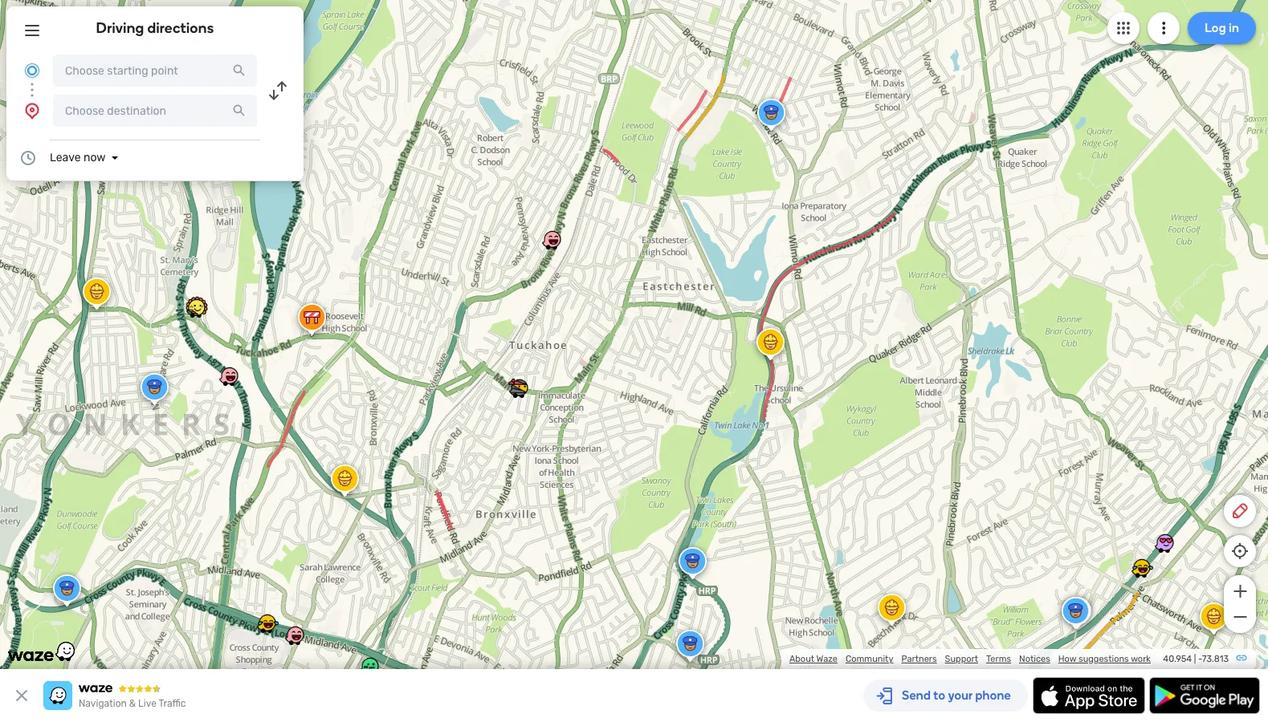 Task type: describe. For each thing, give the bounding box(es) containing it.
leave now
[[50, 151, 106, 165]]

suggestions
[[1079, 655, 1129, 665]]

directions
[[147, 19, 214, 37]]

&
[[129, 699, 136, 710]]

work
[[1131, 655, 1151, 665]]

community link
[[846, 655, 894, 665]]

support link
[[945, 655, 978, 665]]

pencil image
[[1230, 502, 1250, 521]]

now
[[83, 151, 106, 165]]

about waze community partners support terms notices how suggestions work
[[789, 655, 1151, 665]]

Choose starting point text field
[[53, 55, 257, 87]]

Choose destination text field
[[53, 95, 257, 127]]

navigation & live traffic
[[79, 699, 186, 710]]

traffic
[[159, 699, 186, 710]]

how suggestions work link
[[1058, 655, 1151, 665]]

current location image
[[22, 61, 42, 80]]

zoom in image
[[1230, 582, 1250, 602]]

support
[[945, 655, 978, 665]]

terms
[[986, 655, 1011, 665]]

40.954
[[1163, 655, 1192, 665]]

clock image
[[18, 149, 38, 168]]

terms link
[[986, 655, 1011, 665]]

|
[[1194, 655, 1196, 665]]

notices
[[1019, 655, 1050, 665]]



Task type: vqa. For each thing, say whether or not it's contained in the screenshot.
6th 0 from the bottom
no



Task type: locate. For each thing, give the bounding box(es) containing it.
live
[[138, 699, 157, 710]]

community
[[846, 655, 894, 665]]

driving
[[96, 19, 144, 37]]

location image
[[22, 101, 42, 120]]

how
[[1058, 655, 1077, 665]]

73.813
[[1202, 655, 1229, 665]]

link image
[[1235, 652, 1248, 665]]

about waze link
[[789, 655, 838, 665]]

partners link
[[902, 655, 937, 665]]

40.954 | -73.813
[[1163, 655, 1229, 665]]

waze
[[817, 655, 838, 665]]

driving directions
[[96, 19, 214, 37]]

zoom out image
[[1230, 608, 1250, 627]]

partners
[[902, 655, 937, 665]]

about
[[789, 655, 815, 665]]

notices link
[[1019, 655, 1050, 665]]

navigation
[[79, 699, 127, 710]]

leave
[[50, 151, 81, 165]]

x image
[[12, 687, 31, 706]]

-
[[1198, 655, 1202, 665]]



